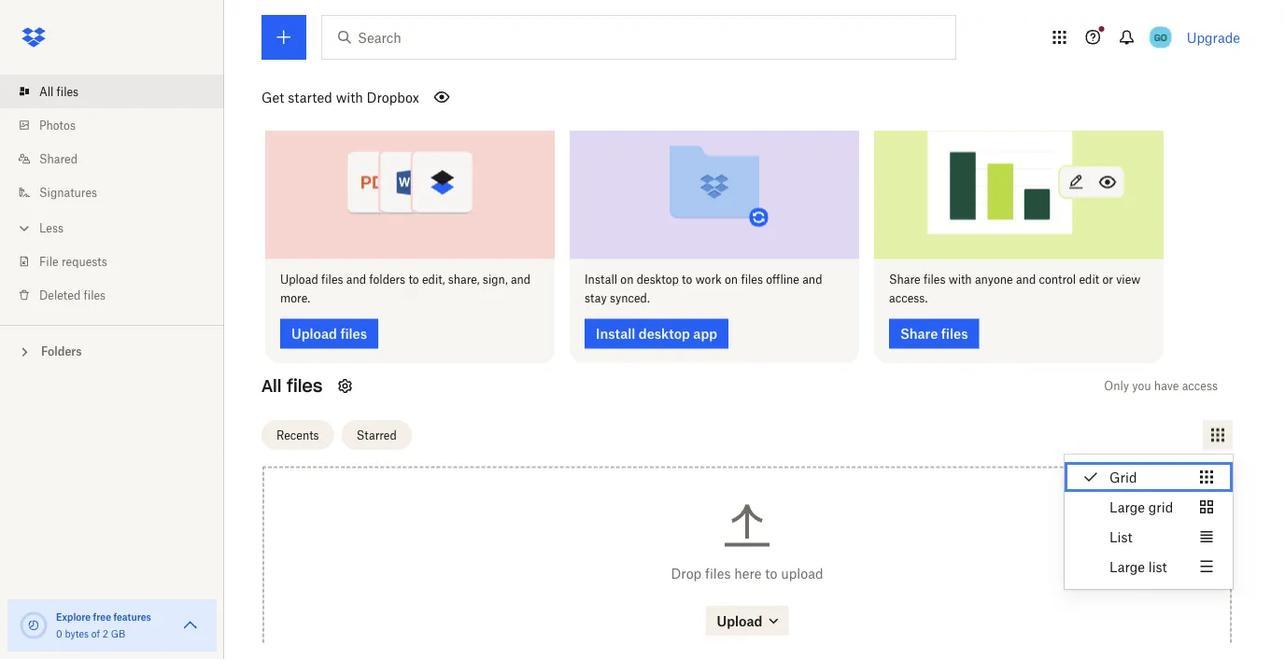 Task type: vqa. For each thing, say whether or not it's contained in the screenshot.
all in 'link'
yes



Task type: describe. For each thing, give the bounding box(es) containing it.
access.
[[889, 292, 928, 306]]

large for large list
[[1109, 559, 1145, 575]]

large grid radio item
[[1065, 492, 1233, 522]]

requests
[[62, 254, 107, 268]]

files inside install on desktop to work on files offline and stay synced.
[[741, 273, 763, 287]]

desktop
[[637, 273, 679, 287]]

get started with dropbox
[[261, 89, 419, 105]]

more.
[[280, 292, 310, 306]]

deleted files link
[[15, 278, 224, 312]]

with for files
[[949, 273, 972, 287]]

install on desktop to work on files offline and stay synced.
[[585, 273, 822, 306]]

to inside upload files and folders to edit, share, sign, and more.
[[408, 273, 419, 287]]

drop files here to upload
[[671, 566, 823, 582]]

grid
[[1148, 499, 1173, 515]]

all inside list item
[[39, 85, 54, 99]]

control
[[1039, 273, 1076, 287]]

of
[[91, 628, 100, 640]]

quota usage element
[[19, 611, 49, 641]]

2
[[103, 628, 108, 640]]

all files link
[[15, 75, 224, 108]]

upload
[[280, 273, 318, 287]]

get
[[261, 89, 284, 105]]

only you have access
[[1104, 380, 1218, 394]]

deleted
[[39, 288, 81, 302]]

shared link
[[15, 142, 224, 176]]

explore
[[56, 611, 91, 623]]

recents button
[[261, 421, 334, 451]]

large grid
[[1109, 499, 1173, 515]]

list
[[1109, 529, 1132, 545]]

files inside list item
[[57, 85, 79, 99]]

list containing all files
[[0, 64, 224, 325]]

large list
[[1109, 559, 1167, 575]]

with for started
[[336, 89, 363, 105]]

less
[[39, 221, 64, 235]]

share files with anyone and control edit or view access.
[[889, 273, 1140, 306]]

and inside share files with anyone and control edit or view access.
[[1016, 273, 1036, 287]]

shared
[[39, 152, 78, 166]]

folders
[[41, 345, 82, 359]]

upload
[[781, 566, 823, 582]]

large list radio item
[[1065, 552, 1233, 582]]

work
[[695, 273, 722, 287]]

all files list item
[[0, 75, 224, 108]]

install
[[585, 273, 617, 287]]

offline
[[766, 273, 799, 287]]

access
[[1182, 380, 1218, 394]]

upgrade link
[[1187, 29, 1240, 45]]

upgrade
[[1187, 29, 1240, 45]]

photos link
[[15, 108, 224, 142]]

1 horizontal spatial all
[[261, 376, 281, 397]]

0
[[56, 628, 62, 640]]

file requests
[[39, 254, 107, 268]]

you
[[1132, 380, 1151, 394]]

gb
[[111, 628, 125, 640]]



Task type: locate. For each thing, give the bounding box(es) containing it.
and right offline
[[802, 273, 822, 287]]

signatures
[[39, 185, 97, 199]]

starred button
[[341, 421, 412, 451]]

all files
[[39, 85, 79, 99], [261, 376, 323, 397]]

dropbox
[[367, 89, 419, 105]]

list
[[1148, 559, 1167, 575]]

2 horizontal spatial to
[[765, 566, 777, 582]]

free
[[93, 611, 111, 623]]

large
[[1109, 499, 1145, 515], [1109, 559, 1145, 575]]

to
[[408, 273, 419, 287], [682, 273, 692, 287], [765, 566, 777, 582]]

4 and from the left
[[1016, 273, 1036, 287]]

share
[[889, 273, 920, 287]]

list radio item
[[1065, 522, 1233, 552]]

1 vertical spatial large
[[1109, 559, 1145, 575]]

to left work
[[682, 273, 692, 287]]

large down grid
[[1109, 499, 1145, 515]]

and inside install on desktop to work on files offline and stay synced.
[[802, 273, 822, 287]]

1 horizontal spatial on
[[725, 273, 738, 287]]

2 large from the top
[[1109, 559, 1145, 575]]

to right here
[[765, 566, 777, 582]]

and left the control
[[1016, 273, 1036, 287]]

files right share
[[924, 273, 946, 287]]

3 and from the left
[[802, 273, 822, 287]]

edit,
[[422, 273, 445, 287]]

view
[[1116, 273, 1140, 287]]

all files up photos
[[39, 85, 79, 99]]

all up recents
[[261, 376, 281, 397]]

0 vertical spatial all
[[39, 85, 54, 99]]

and
[[346, 273, 366, 287], [511, 273, 531, 287], [802, 273, 822, 287], [1016, 273, 1036, 287]]

deleted files
[[39, 288, 106, 302]]

files up recents
[[287, 376, 323, 397]]

1 vertical spatial with
[[949, 273, 972, 287]]

all files up recents
[[261, 376, 323, 397]]

share,
[[448, 273, 480, 287]]

here
[[734, 566, 762, 582]]

1 vertical spatial all files
[[261, 376, 323, 397]]

0 horizontal spatial to
[[408, 273, 419, 287]]

files inside upload files and folders to edit, share, sign, and more.
[[321, 273, 343, 287]]

on up the synced.
[[620, 273, 634, 287]]

large down 'list'
[[1109, 559, 1145, 575]]

grid radio item
[[1065, 462, 1233, 492]]

have
[[1154, 380, 1179, 394]]

dropbox image
[[15, 19, 52, 56]]

stay
[[585, 292, 607, 306]]

grid
[[1109, 469, 1137, 485]]

1 and from the left
[[346, 273, 366, 287]]

synced.
[[610, 292, 650, 306]]

0 vertical spatial all files
[[39, 85, 79, 99]]

file
[[39, 254, 59, 268]]

files left offline
[[741, 273, 763, 287]]

0 vertical spatial with
[[336, 89, 363, 105]]

files up photos
[[57, 85, 79, 99]]

anyone
[[975, 273, 1013, 287]]

0 vertical spatial large
[[1109, 499, 1145, 515]]

folders button
[[0, 337, 224, 365]]

1 horizontal spatial all files
[[261, 376, 323, 397]]

features
[[113, 611, 151, 623]]

with inside share files with anyone and control edit or view access.
[[949, 273, 972, 287]]

folders
[[369, 273, 405, 287]]

drop
[[671, 566, 702, 582]]

1 horizontal spatial to
[[682, 273, 692, 287]]

recents
[[276, 429, 319, 443]]

explore free features 0 bytes of 2 gb
[[56, 611, 151, 640]]

all
[[39, 85, 54, 99], [261, 376, 281, 397]]

on right work
[[725, 273, 738, 287]]

all files inside list item
[[39, 85, 79, 99]]

0 horizontal spatial all
[[39, 85, 54, 99]]

to for install
[[682, 273, 692, 287]]

edit
[[1079, 273, 1099, 287]]

1 horizontal spatial with
[[949, 273, 972, 287]]

sign,
[[483, 273, 508, 287]]

with left the anyone
[[949, 273, 972, 287]]

less image
[[15, 219, 34, 238]]

1 vertical spatial all
[[261, 376, 281, 397]]

starred
[[356, 429, 397, 443]]

signatures link
[[15, 176, 224, 209]]

files inside share files with anyone and control edit or view access.
[[924, 273, 946, 287]]

on
[[620, 273, 634, 287], [725, 273, 738, 287]]

to left edit,
[[408, 273, 419, 287]]

upload files and folders to edit, share, sign, and more.
[[280, 273, 531, 306]]

with
[[336, 89, 363, 105], [949, 273, 972, 287]]

files
[[57, 85, 79, 99], [321, 273, 343, 287], [741, 273, 763, 287], [924, 273, 946, 287], [84, 288, 106, 302], [287, 376, 323, 397], [705, 566, 731, 582]]

started
[[288, 89, 332, 105]]

and right sign,
[[511, 273, 531, 287]]

all up photos
[[39, 85, 54, 99]]

large for large grid
[[1109, 499, 1145, 515]]

to for drop
[[765, 566, 777, 582]]

with right started
[[336, 89, 363, 105]]

bytes
[[65, 628, 89, 640]]

only
[[1104, 380, 1129, 394]]

file requests link
[[15, 245, 224, 278]]

list
[[0, 64, 224, 325]]

1 on from the left
[[620, 273, 634, 287]]

files right upload
[[321, 273, 343, 287]]

2 on from the left
[[725, 273, 738, 287]]

1 large from the top
[[1109, 499, 1145, 515]]

2 and from the left
[[511, 273, 531, 287]]

to inside install on desktop to work on files offline and stay synced.
[[682, 273, 692, 287]]

and left the folders
[[346, 273, 366, 287]]

or
[[1102, 273, 1113, 287]]

0 horizontal spatial with
[[336, 89, 363, 105]]

files right deleted
[[84, 288, 106, 302]]

files left here
[[705, 566, 731, 582]]

0 horizontal spatial on
[[620, 273, 634, 287]]

photos
[[39, 118, 76, 132]]

0 horizontal spatial all files
[[39, 85, 79, 99]]



